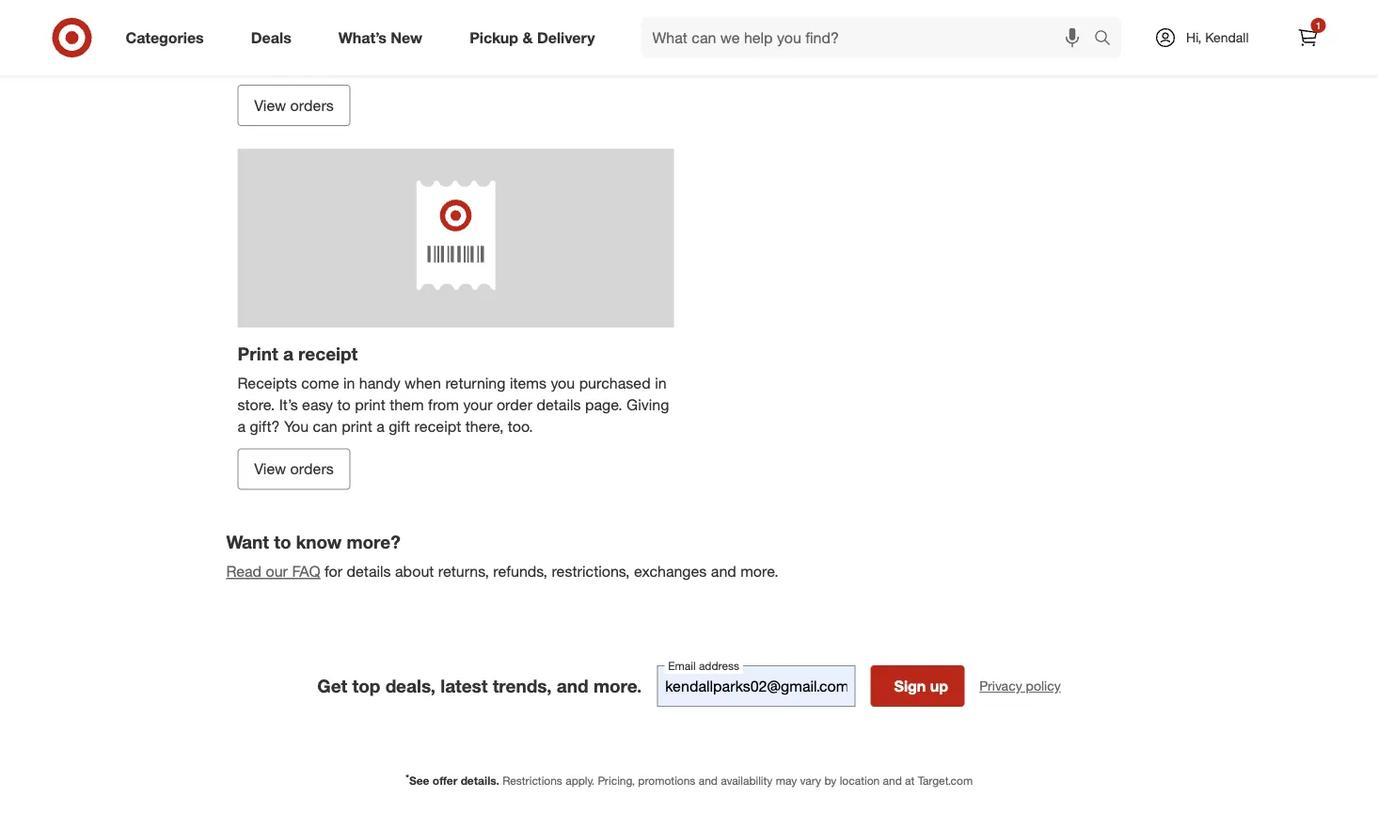 Task type: locate. For each thing, give the bounding box(es) containing it.
&
[[523, 28, 533, 47]]

view orders link down you
[[238, 448, 351, 490]]

and left availability
[[699, 774, 718, 788]]

view
[[254, 96, 286, 115], [254, 460, 286, 478]]

read our faq link
[[226, 562, 321, 581]]

in up giving
[[655, 374, 667, 392]]

receipt up the come
[[298, 343, 358, 364]]

gift
[[389, 417, 411, 435]]

to
[[337, 395, 351, 414], [274, 531, 291, 553]]

0 vertical spatial view orders link
[[238, 85, 351, 126]]

2 view from the top
[[254, 460, 286, 478]]

0 horizontal spatial in
[[343, 374, 355, 392]]

*
[[406, 771, 409, 783]]

1 horizontal spatial details
[[537, 395, 581, 414]]

details.
[[461, 774, 500, 788]]

order
[[497, 395, 533, 414]]

details down "you"
[[537, 395, 581, 414]]

orders down can
[[290, 460, 334, 478]]

view orders down you
[[254, 460, 334, 478]]

handy
[[359, 374, 401, 392]]

print a receipt
[[238, 343, 358, 364]]

see
[[409, 774, 430, 788]]

too.
[[508, 417, 533, 435]]

and right trends,
[[557, 675, 589, 697]]

hi, kendall
[[1187, 29, 1249, 46]]

up
[[931, 677, 949, 695]]

want to know more?
[[226, 531, 401, 553]]

sign up
[[895, 677, 949, 695]]

deals,
[[386, 675, 436, 697]]

policy
[[1026, 678, 1061, 694]]

promotions
[[638, 774, 696, 788]]

more
[[867, 30, 902, 49]]

orders
[[290, 96, 334, 115], [290, 460, 334, 478]]

details
[[537, 395, 581, 414], [347, 562, 391, 581]]

hi,
[[1187, 29, 1202, 46]]

and right exchanges
[[711, 562, 737, 581]]

read our faq for details about returns, refunds, restrictions, exchanges and more.
[[226, 562, 779, 581]]

pickup & delivery
[[470, 28, 595, 47]]

giving
[[627, 395, 670, 414]]

faq
[[292, 562, 321, 581]]

a left gift?
[[238, 417, 246, 435]]

None text field
[[657, 665, 856, 707]]

gift?
[[250, 417, 280, 435]]

0 vertical spatial print
[[355, 395, 386, 414]]

0 vertical spatial details
[[537, 395, 581, 414]]

0 vertical spatial more.
[[741, 562, 779, 581]]

what's
[[339, 28, 387, 47]]

view orders
[[254, 96, 334, 115], [254, 460, 334, 478]]

1 vertical spatial orders
[[290, 460, 334, 478]]

1 vertical spatial view
[[254, 460, 286, 478]]

1 orders from the top
[[290, 96, 334, 115]]

print down handy
[[355, 395, 386, 414]]

* see offer details. restrictions apply. pricing, promotions and availability may vary by location and at target.com
[[406, 771, 973, 788]]

1 vertical spatial to
[[274, 531, 291, 553]]

fix an issue link
[[701, 20, 814, 62]]

in
[[343, 374, 355, 392], [655, 374, 667, 392]]

location
[[840, 774, 880, 788]]

easy
[[302, 395, 333, 414]]

latest
[[441, 675, 488, 697]]

view down gift?
[[254, 460, 286, 478]]

categories link
[[110, 17, 228, 58]]

2 in from the left
[[655, 374, 667, 392]]

more.
[[741, 562, 779, 581], [594, 675, 642, 697]]

target.com
[[918, 774, 973, 788]]

search
[[1086, 30, 1131, 49]]

details down more?
[[347, 562, 391, 581]]

availability
[[721, 774, 773, 788]]

0 vertical spatial to
[[337, 395, 351, 414]]

a left gift
[[377, 417, 385, 435]]

0 horizontal spatial a
[[238, 417, 246, 435]]

print right can
[[342, 417, 372, 435]]

receipts
[[238, 374, 297, 392]]

1 vertical spatial receipt
[[415, 417, 462, 435]]

1 horizontal spatial to
[[337, 395, 351, 414]]

1
[[1317, 19, 1322, 31]]

to inside receipts come in handy when returning items you purchased in store. it's easy to print them from your order details page. giving a gift? you can print a gift receipt there, too.
[[337, 395, 351, 414]]

learn
[[825, 30, 863, 49]]

may
[[776, 774, 797, 788]]

0 vertical spatial receipt
[[298, 343, 358, 364]]

view orders link
[[238, 85, 351, 126], [238, 448, 351, 490]]

to up 'our'
[[274, 531, 291, 553]]

0 vertical spatial view
[[254, 96, 286, 115]]

1 vertical spatial view orders
[[254, 460, 334, 478]]

1 horizontal spatial receipt
[[415, 417, 462, 435]]

a
[[283, 343, 293, 364], [238, 417, 246, 435], [377, 417, 385, 435]]

1 vertical spatial view orders link
[[238, 448, 351, 490]]

1 link
[[1288, 17, 1329, 58]]

to right easy
[[337, 395, 351, 414]]

can
[[313, 417, 338, 435]]

What can we help you find? suggestions appear below search field
[[641, 17, 1099, 58]]

returning
[[446, 374, 506, 392]]

orders down deals link
[[290, 96, 334, 115]]

0 horizontal spatial more.
[[594, 675, 642, 697]]

view down deals link
[[254, 96, 286, 115]]

new
[[391, 28, 423, 47]]

print
[[355, 395, 386, 414], [342, 417, 372, 435]]

privacy
[[980, 678, 1023, 694]]

a right print
[[283, 343, 293, 364]]

issue
[[762, 32, 797, 50]]

view orders link down deals link
[[238, 85, 351, 126]]

0 horizontal spatial details
[[347, 562, 391, 581]]

0 vertical spatial orders
[[290, 96, 334, 115]]

in right the come
[[343, 374, 355, 392]]

know
[[296, 531, 342, 553]]

1 horizontal spatial a
[[283, 343, 293, 364]]

2 horizontal spatial a
[[377, 417, 385, 435]]

and
[[711, 562, 737, 581], [557, 675, 589, 697], [699, 774, 718, 788], [883, 774, 902, 788]]

more?
[[347, 531, 401, 553]]

1 horizontal spatial in
[[655, 374, 667, 392]]

1 view orders link from the top
[[238, 85, 351, 126]]

receipt down from
[[415, 417, 462, 435]]

categories
[[126, 28, 204, 47]]

0 vertical spatial view orders
[[254, 96, 334, 115]]

view orders down deals link
[[254, 96, 334, 115]]

fix an issue
[[718, 32, 797, 50]]

1 vertical spatial print
[[342, 417, 372, 435]]



Task type: vqa. For each thing, say whether or not it's contained in the screenshot.
Shop to the middle
no



Task type: describe. For each thing, give the bounding box(es) containing it.
pricing,
[[598, 774, 635, 788]]

pickup & delivery link
[[454, 17, 619, 58]]

search button
[[1086, 17, 1131, 62]]

want
[[226, 531, 269, 553]]

delivery
[[537, 28, 595, 47]]

apply.
[[566, 774, 595, 788]]

exchanges
[[634, 562, 707, 581]]

deals
[[251, 28, 292, 47]]

receipt inside receipts come in handy when returning items you purchased in store. it's easy to print them from your order details page. giving a gift? you can print a gift receipt there, too.
[[415, 417, 462, 435]]

come
[[301, 374, 339, 392]]

refunds,
[[493, 562, 548, 581]]

privacy policy link
[[980, 677, 1061, 695]]

deals link
[[235, 17, 315, 58]]

at
[[906, 774, 915, 788]]

offer
[[433, 774, 458, 788]]

1 view orders from the top
[[254, 96, 334, 115]]

restrictions,
[[552, 562, 630, 581]]

trends,
[[493, 675, 552, 697]]

vary
[[801, 774, 822, 788]]

1 in from the left
[[343, 374, 355, 392]]

2 view orders link from the top
[[238, 448, 351, 490]]

top
[[353, 675, 381, 697]]

restrictions
[[503, 774, 563, 788]]

items
[[510, 374, 547, 392]]

sign
[[895, 677, 926, 695]]

kendall
[[1206, 29, 1249, 46]]

1 vertical spatial details
[[347, 562, 391, 581]]

learn more
[[825, 30, 902, 49]]

there,
[[466, 417, 504, 435]]

print
[[238, 343, 278, 364]]

you
[[551, 374, 575, 392]]

by
[[825, 774, 837, 788]]

receipts come in handy when returning items you purchased in store. it's easy to print them from your order details page. giving a gift? you can print a gift receipt there, too.
[[238, 374, 670, 435]]

1 vertical spatial more.
[[594, 675, 642, 697]]

sign up button
[[871, 665, 965, 707]]

an
[[741, 32, 758, 50]]

our
[[266, 562, 288, 581]]

0 horizontal spatial receipt
[[298, 343, 358, 364]]

your
[[463, 395, 493, 414]]

store.
[[238, 395, 275, 414]]

from
[[428, 395, 459, 414]]

read
[[226, 562, 262, 581]]

it's
[[279, 395, 298, 414]]

for
[[325, 562, 343, 581]]

0 horizontal spatial to
[[274, 531, 291, 553]]

1 horizontal spatial more.
[[741, 562, 779, 581]]

1 view from the top
[[254, 96, 286, 115]]

returns,
[[438, 562, 489, 581]]

purchased
[[579, 374, 651, 392]]

privacy policy
[[980, 678, 1061, 694]]

what's new link
[[323, 17, 446, 58]]

get
[[317, 675, 348, 697]]

page.
[[585, 395, 623, 414]]

learn more button
[[825, 29, 902, 50]]

get top deals, latest trends, and more.
[[317, 675, 642, 697]]

2 orders from the top
[[290, 460, 334, 478]]

when
[[405, 374, 441, 392]]

fix
[[718, 32, 737, 50]]

you
[[284, 417, 309, 435]]

pickup
[[470, 28, 519, 47]]

them
[[390, 395, 424, 414]]

what's new
[[339, 28, 423, 47]]

and left at
[[883, 774, 902, 788]]

2 view orders from the top
[[254, 460, 334, 478]]

details inside receipts come in handy when returning items you purchased in store. it's easy to print them from your order details page. giving a gift? you can print a gift receipt there, too.
[[537, 395, 581, 414]]

about
[[395, 562, 434, 581]]



